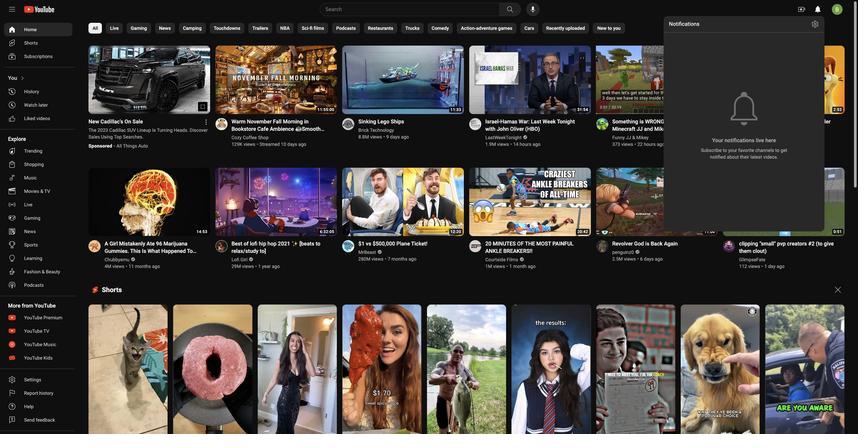 Task type: vqa. For each thing, say whether or not it's contained in the screenshot.


Task type: locate. For each thing, give the bounding box(es) containing it.
#2
[[809, 241, 815, 247]]

music up movies
[[24, 175, 37, 180]]

11 months ago
[[129, 264, 160, 269]]

sinking lego ships by brick technology 8,888,134 views 9 days ago 11 minutes, 33 seconds element
[[359, 118, 409, 125]]

20:42
[[578, 229, 589, 234]]

the garfield movie - official trailer (hd)
[[740, 118, 831, 132]]

0 vertical spatial girl
[[110, 241, 118, 247]]

11 minutes, 33 seconds element
[[451, 107, 462, 112]]

1 horizontal spatial days
[[390, 134, 400, 140]]

a girl mistakenly ate 96 marijuana gummies. this is what happened to her brain. by chubbyemu 4,089,685 views 11 months ago 14 minutes, 53 seconds element
[[105, 240, 202, 262]]

views down penguinz0 'link'
[[625, 256, 636, 262]]

cozy
[[232, 135, 242, 140]]

ago right month
[[528, 264, 536, 269]]

is right lineup at the top of the page
[[152, 127, 156, 133]]

0 vertical spatial is
[[152, 127, 156, 133]]

revolver
[[613, 241, 633, 247]]

youtube down more from youtube
[[24, 315, 42, 320]]

0 horizontal spatial live
[[24, 202, 33, 207]]

ago right year
[[272, 264, 280, 269]]

girl for lofi
[[241, 257, 248, 262]]

1 hours from the left
[[520, 142, 532, 147]]

views down pictures
[[752, 142, 764, 147]]

2:52
[[834, 107, 843, 112]]

shorts down home
[[24, 40, 38, 46]]

auto
[[138, 143, 148, 149]]

podcasts link
[[4, 278, 72, 292], [4, 278, 72, 292]]

0 horizontal spatial 7
[[388, 256, 391, 262]]

jj left and
[[637, 126, 643, 132]]

new for new to you
[[598, 25, 607, 31]]

best
[[232, 241, 243, 247]]

technology
[[370, 127, 394, 133]]

2 minecraft from the left
[[674, 126, 697, 132]]

2 1 from the left
[[510, 264, 512, 269]]

None search field
[[308, 3, 523, 16]]

0 horizontal spatial gaming
[[24, 215, 40, 221]]

hours for oliver
[[520, 142, 532, 147]]

podcasts inside tab list
[[336, 25, 356, 31]]

$1
[[359, 241, 365, 247]]

1 vertical spatial months
[[135, 264, 151, 269]]

1 horizontal spatial hours
[[644, 142, 656, 147]]

1 vertical spatial jj
[[627, 135, 632, 140]]

0 horizontal spatial hours
[[520, 142, 532, 147]]

1 horizontal spatial shorts
[[102, 286, 122, 294]]

their
[[741, 154, 750, 160]]

2021
[[278, 241, 290, 247]]

112
[[740, 264, 748, 269]]

marijuana
[[164, 241, 188, 247]]

instrumental
[[259, 133, 290, 140]]

news up sports
[[24, 229, 36, 234]]

tonight
[[557, 118, 575, 125]]

11:55:00 link
[[216, 46, 337, 115]]

all for all
[[93, 25, 98, 31]]

to inside tab list
[[608, 25, 613, 31]]

pvp
[[778, 241, 787, 247]]

minecraft
[[613, 126, 636, 132], [674, 126, 697, 132]]

ago up get
[[785, 142, 793, 147]]

12:20 link
[[343, 168, 464, 237]]

notifications
[[670, 21, 700, 27]]

2 vertical spatial days
[[645, 256, 654, 262]]

0 horizontal spatial podcasts
[[24, 282, 44, 288]]

11
[[129, 264, 134, 269]]

2 horizontal spatial days
[[645, 256, 654, 262]]

& up 373 views at the right of page
[[633, 135, 636, 140]]

glimpsefate image
[[724, 240, 736, 252]]

a girl mistakenly ate 96 marijuana gummies. this is what happened to her brain. link
[[105, 240, 202, 262]]

entertainment
[[770, 135, 799, 140]]

mrbeast image
[[343, 240, 355, 252]]

ago down ships
[[401, 134, 409, 140]]

0 vertical spatial news
[[159, 25, 171, 31]]

hours up get
[[772, 142, 784, 147]]

29m
[[232, 264, 241, 269]]

podcasts down fashion
[[24, 282, 44, 288]]

chubbyemu
[[105, 257, 130, 262]]

hours for mikey
[[644, 142, 656, 147]]

1 vertical spatial days
[[288, 142, 297, 147]]

2 hours from the left
[[644, 142, 656, 147]]

2 horizontal spatial 1
[[765, 264, 768, 269]]

1 vertical spatial gaming
[[24, 215, 40, 221]]

films
[[314, 25, 324, 31]]

0 vertical spatial months
[[392, 256, 408, 262]]

1 horizontal spatial 1
[[510, 264, 512, 269]]

action-adventure games
[[461, 25, 513, 31]]

views down lastweektonight
[[498, 142, 509, 147]]

1 vertical spatial all
[[117, 143, 122, 149]]

51 seconds element
[[834, 229, 843, 234]]

1 vertical spatial shorts
[[102, 286, 122, 294]]

music down ☕smooth
[[291, 133, 306, 140]]

the inside 20 minutes of the most painful ankle breakers!!
[[525, 241, 536, 247]]

days right 9
[[390, 134, 400, 140]]

glimpsefate link
[[740, 256, 767, 263]]

0 vertical spatial is
[[640, 118, 644, 125]]

music up kids
[[44, 342, 56, 347]]

1 vertical spatial music
[[24, 175, 37, 180]]

youtube up youtube music
[[24, 328, 42, 334]]

days right 6
[[645, 256, 654, 262]]

3 1 from the left
[[765, 264, 768, 269]]

views down funny jj & mikey
[[622, 142, 634, 147]]

new for new cadillac's on sale
[[89, 118, 99, 125]]

0 horizontal spatial the
[[525, 241, 536, 247]]

2 vertical spatial music
[[44, 342, 56, 347]]

2 horizontal spatial mikey
[[678, 118, 693, 125]]

cadillac's
[[101, 118, 123, 125]]

best of lofi hip hop 2021 ✨ [beats to relax/study to] by lofi girl 29,744,018 views 1 year ago 6 hours, 32 minutes element
[[232, 240, 329, 255]]

subscribe
[[702, 148, 722, 153]]

best of lofi hip hop 2021 ✨ [beats to relax/study to]
[[232, 241, 321, 254]]

shorts down '4m views'
[[102, 286, 122, 294]]

0 horizontal spatial music
[[24, 175, 37, 180]]

jj up 373 views at the right of page
[[627, 135, 632, 140]]

0 horizontal spatial news
[[24, 229, 36, 234]]

to right "[beats"
[[316, 241, 321, 247]]

is left wrong
[[640, 118, 644, 125]]

6 hours, 32 minutes, 5 seconds element
[[320, 229, 335, 234]]

0 horizontal spatial -
[[670, 126, 672, 132]]

mikey up 22
[[637, 135, 649, 140]]

- down with
[[670, 126, 672, 132]]

1 horizontal spatial 7
[[768, 142, 771, 147]]

youtube for kids
[[24, 355, 42, 361]]

mikey right with
[[678, 118, 693, 125]]

0 vertical spatial the
[[740, 118, 750, 125]]

1 vertical spatial -
[[670, 126, 672, 132]]

0 vertical spatial days
[[390, 134, 400, 140]]

0 horizontal spatial is
[[640, 118, 644, 125]]

0 vertical spatial new
[[598, 25, 607, 31]]

to]
[[260, 248, 266, 254]]

1 horizontal spatial live
[[110, 25, 119, 31]]

with
[[666, 118, 677, 125]]

0 vertical spatial -
[[795, 118, 797, 125]]

new left you
[[598, 25, 607, 31]]

days for revolver god is back again
[[645, 256, 654, 262]]

the garfield movie - official trailer (hd) by sony pictures entertainment 738,919 views 7 hours ago 2 minutes, 52 seconds element
[[740, 118, 837, 133]]

1 horizontal spatial music
[[44, 342, 56, 347]]

views down the chubbyemu link
[[113, 264, 124, 269]]

& for tv
[[40, 189, 43, 194]]

$1 vs $500,000 plane ticket! by mrbeast 280,150,507 views 7 months ago 12 minutes, 20 seconds element
[[359, 240, 428, 248]]

views down mrbeast link
[[372, 256, 384, 262]]

1 down films
[[510, 264, 512, 269]]

music link
[[4, 171, 72, 185], [4, 171, 72, 185]]

revolver god is back again
[[613, 241, 678, 247]]

to down 7 hours ago at the right of the page
[[776, 148, 780, 153]]

0 vertical spatial jj
[[637, 126, 643, 132]]

views down brick technology
[[371, 134, 382, 140]]

& for beauty
[[42, 269, 45, 274]]

1
[[258, 264, 261, 269], [510, 264, 512, 269], [765, 264, 768, 269]]

views down courtside films
[[494, 264, 506, 269]]

1 horizontal spatial girl
[[241, 257, 248, 262]]

7
[[768, 142, 771, 147], [388, 256, 391, 262]]

views down coffee
[[244, 142, 256, 147]]

6 days ago
[[641, 256, 663, 262]]

1 vertical spatial 7
[[388, 256, 391, 262]]

is inside a girl mistakenly ate 96 marijuana gummies. this is what happened to her brain.
[[142, 248, 146, 254]]

watch later link
[[4, 98, 72, 112], [4, 98, 72, 112]]

views for lego
[[371, 134, 382, 140]]

ago for $1 vs $500,000 plane ticket!
[[409, 256, 417, 262]]

youtube video player element
[[595, 46, 718, 116]]

tab list
[[89, 19, 626, 38]]

revolver god is back again by penguinz0 2,512,648 views 6 days ago 11 minutes element
[[613, 240, 678, 248]]

11 hours, 55 minutes element
[[318, 107, 335, 112]]

views down lofi girl link
[[242, 264, 254, 269]]

1 horizontal spatial -
[[795, 118, 797, 125]]

ago right the day
[[777, 264, 785, 269]]

11:00
[[705, 229, 716, 234]]

videos
[[36, 116, 50, 121]]

clipping "small" pvp creators #2 (to give them clout) by glimpsefate 112 views 1 day ago 51 seconds element
[[740, 240, 837, 255]]

revolver god is back again link
[[613, 240, 678, 248]]

youtube up youtube premium
[[35, 303, 56, 309]]

1 vertical spatial &
[[40, 189, 43, 194]]

more from youtube
[[8, 303, 56, 309]]

lineup
[[137, 127, 151, 133]]

0 vertical spatial podcasts
[[336, 25, 356, 31]]

1 horizontal spatial is
[[646, 241, 650, 247]]

0 horizontal spatial months
[[135, 264, 151, 269]]

the up the (hd)
[[740, 118, 750, 125]]

all things auto
[[117, 143, 148, 149]]

ago down "what"
[[152, 264, 160, 269]]

is right the this
[[142, 248, 146, 254]]

0 horizontal spatial is
[[142, 248, 146, 254]]

0 vertical spatial gaming
[[131, 25, 147, 31]]

- right the 'movie'
[[795, 118, 797, 125]]

2 vertical spatial &
[[42, 269, 45, 274]]

1 vertical spatial live
[[24, 202, 33, 207]]

months for ate
[[135, 264, 151, 269]]

hamas
[[501, 118, 518, 125]]

girl inside a girl mistakenly ate 96 marijuana gummies. this is what happened to her brain.
[[110, 241, 118, 247]]

new inside tab list
[[598, 25, 607, 31]]

6:32:05
[[320, 229, 335, 234]]

0 vertical spatial music
[[291, 133, 306, 140]]

ago down mizen
[[657, 142, 665, 147]]

1 horizontal spatial is
[[152, 127, 156, 133]]

1 horizontal spatial news
[[159, 25, 171, 31]]

youtube down youtube tv
[[24, 342, 42, 347]]

action-
[[461, 25, 477, 31]]

0 vertical spatial 7
[[768, 142, 771, 147]]

1 vertical spatial podcasts
[[24, 282, 44, 288]]

1 horizontal spatial jj
[[637, 126, 643, 132]]

views for "small"
[[749, 264, 761, 269]]

views for garfield
[[752, 142, 764, 147]]

is inside something is wrong with mikey minecraft jj and mikey - minecraft challenge (maizen mizen mazien)
[[640, 118, 644, 125]]

1 horizontal spatial months
[[392, 256, 408, 262]]

shopping
[[24, 162, 44, 167]]

1 1 from the left
[[258, 264, 261, 269]]

sinking lego ships link
[[359, 118, 409, 125]]

& right movies
[[40, 189, 43, 194]]

youtube for tv
[[24, 328, 42, 334]]

0 horizontal spatial shorts
[[24, 40, 38, 46]]

to left you
[[608, 25, 613, 31]]

mikey up mizen
[[655, 126, 669, 132]]

0 horizontal spatial all
[[93, 25, 98, 31]]

views
[[371, 134, 382, 140], [244, 142, 256, 147], [498, 142, 509, 147], [622, 142, 634, 147], [752, 142, 764, 147], [372, 256, 384, 262], [625, 256, 636, 262], [113, 264, 124, 269], [242, 264, 254, 269], [494, 264, 506, 269], [749, 264, 761, 269]]

liked videos link
[[4, 112, 72, 125], [4, 112, 72, 125]]

ticket!
[[412, 241, 428, 247]]

7 down sony pictures entertainment
[[768, 142, 771, 147]]

1m views
[[486, 264, 506, 269]]

ago for something is wrong with mikey minecraft jj and mikey - minecraft challenge (maizen mizen mazien)
[[657, 142, 665, 147]]

jj
[[637, 126, 643, 132], [627, 135, 632, 140]]

1 horizontal spatial podcasts
[[336, 25, 356, 31]]

views down glimpsefate link
[[749, 264, 761, 269]]

ago for best of lofi hip hop 2021 ✨ [beats to relax/study to]
[[272, 264, 280, 269]]

brick technology link
[[359, 127, 395, 134]]

1 left year
[[258, 264, 261, 269]]

6
[[641, 256, 643, 262]]

0 vertical spatial all
[[93, 25, 98, 31]]

help
[[24, 404, 34, 409]]

in
[[304, 118, 309, 125]]

ago for clipping "small" pvp creators #2 (to give them clout)
[[777, 264, 785, 269]]

0 horizontal spatial girl
[[110, 241, 118, 247]]

1 vertical spatial new
[[89, 118, 99, 125]]

hours right 14
[[520, 142, 532, 147]]

news left camping
[[159, 25, 171, 31]]

fi
[[310, 25, 313, 31]]

1 horizontal spatial minecraft
[[674, 126, 697, 132]]

0 horizontal spatial minecraft
[[613, 126, 636, 132]]

months down plane
[[392, 256, 408, 262]]

on
[[125, 118, 131, 125]]

1 left the day
[[765, 264, 768, 269]]

hop
[[268, 241, 277, 247]]

1 horizontal spatial the
[[740, 118, 750, 125]]

months right 11 at the left bottom
[[135, 264, 151, 269]]

days right 10
[[288, 142, 297, 147]]

seek slider slider
[[595, 109, 718, 116]]

0 horizontal spatial new
[[89, 118, 99, 125]]

mistakenly
[[119, 241, 145, 247]]

1 vertical spatial the
[[525, 241, 536, 247]]

11:33
[[451, 107, 462, 112]]

shop
[[258, 135, 269, 140]]

0 horizontal spatial jj
[[627, 135, 632, 140]]

sale
[[133, 118, 143, 125]]

1 horizontal spatial all
[[117, 143, 122, 149]]

0 horizontal spatial days
[[288, 142, 297, 147]]

7 down the $1 vs $500,000 plane ticket! by mrbeast 280,150,507 views 7 months ago 12 minutes, 20 seconds element
[[388, 256, 391, 262]]

0 vertical spatial live
[[110, 25, 119, 31]]

tv down youtube premium
[[43, 328, 49, 334]]

sci-
[[302, 25, 310, 31]]

0 horizontal spatial mikey
[[637, 135, 649, 140]]

israel-
[[486, 118, 501, 125]]

streamed 10 days ago
[[260, 142, 306, 147]]

minecraft up challenge
[[613, 126, 636, 132]]

is right 'god'
[[646, 241, 650, 247]]

the right "of"
[[525, 241, 536, 247]]

lastweektonight image
[[470, 118, 482, 130]]

& left beauty
[[42, 269, 45, 274]]

20 minutes of the most painful ankle breakers!! link
[[486, 240, 583, 255]]

youtube for music
[[24, 342, 42, 347]]

20 minutes of the most painful ankle breakers!! by courtside films 1,011,848 views 1 month ago 20 minutes element
[[486, 240, 583, 255]]

music inside the warm november fall morning in bookstore cafe ambience ☕smooth piano jazz instrumental music to study
[[291, 133, 306, 140]]

1 vertical spatial mikey
[[655, 126, 669, 132]]

ago
[[401, 134, 409, 140], [299, 142, 306, 147], [533, 142, 541, 147], [657, 142, 665, 147], [785, 142, 793, 147], [409, 256, 417, 262], [655, 256, 663, 262], [152, 264, 160, 269], [272, 264, 280, 269], [528, 264, 536, 269], [777, 264, 785, 269]]

shorts
[[24, 40, 38, 46], [102, 286, 122, 294]]

2023
[[98, 127, 108, 133]]

report history link
[[4, 386, 72, 400], [4, 386, 72, 400]]

them
[[740, 248, 752, 254]]

of
[[244, 241, 249, 247]]

1 vertical spatial is
[[646, 241, 650, 247]]

hours down '(maizen'
[[644, 142, 656, 147]]

minecraft up mazien)
[[674, 126, 697, 132]]

new inside new cadillac's on sale link
[[89, 118, 99, 125]]

2 vertical spatial mikey
[[637, 135, 649, 140]]

1 minecraft from the left
[[613, 126, 636, 132]]

with
[[486, 126, 496, 132]]

podcasts right films
[[336, 25, 356, 31]]

-
[[795, 118, 797, 125], [670, 126, 672, 132]]

avatar image image
[[833, 4, 843, 15]]

youtube for premium
[[24, 315, 42, 320]]

week
[[543, 118, 556, 125]]

the inside the garfield movie - official trailer (hd)
[[740, 118, 750, 125]]

2 minutes, 52 seconds element
[[834, 107, 843, 112]]

ago down (hbo)
[[533, 142, 541, 147]]

cozy coffee shop link
[[232, 134, 269, 141]]

girl up 29m views on the bottom of page
[[241, 257, 248, 262]]

you
[[614, 25, 621, 31]]

2 horizontal spatial music
[[291, 133, 306, 140]]

0 horizontal spatial 1
[[258, 264, 261, 269]]

views for girl
[[113, 264, 124, 269]]

youtube left kids
[[24, 355, 42, 361]]

- inside something is wrong with mikey minecraft jj and mikey - minecraft challenge (maizen mizen mazien)
[[670, 126, 672, 132]]

brick
[[359, 127, 369, 133]]

1 for pvp
[[765, 264, 768, 269]]

girl right a on the left bottom of the page
[[110, 241, 118, 247]]

1 vertical spatial news
[[24, 229, 36, 234]]

7 for movie
[[768, 142, 771, 147]]

1 horizontal spatial new
[[598, 25, 607, 31]]

and
[[645, 126, 654, 132]]

new up "the"
[[89, 118, 99, 125]]

ago down back
[[655, 256, 663, 262]]

days for sinking lego ships
[[390, 134, 400, 140]]

sony
[[740, 135, 750, 140]]

1 vertical spatial girl
[[241, 257, 248, 262]]

brick technology image
[[343, 118, 355, 130]]

2 horizontal spatial hours
[[772, 142, 784, 147]]

ago down "ticket!"
[[409, 256, 417, 262]]

news
[[159, 25, 171, 31], [24, 229, 36, 234]]

notified
[[711, 154, 726, 160]]

home
[[24, 27, 37, 32]]

to down ☕smooth
[[307, 133, 312, 140]]

tv right movies
[[44, 189, 50, 194]]

views for vs
[[372, 256, 384, 262]]

to inside best of lofi hip hop 2021 ✨ [beats to relax/study to]
[[316, 241, 321, 247]]

1 vertical spatial is
[[142, 248, 146, 254]]



Task type: describe. For each thing, give the bounding box(es) containing it.
chubbyemu image
[[89, 240, 101, 252]]

1 horizontal spatial gaming
[[131, 25, 147, 31]]

31:54 link
[[470, 46, 591, 115]]

9 days ago
[[387, 134, 409, 140]]

the
[[89, 127, 96, 133]]

months for plane
[[392, 256, 408, 262]]

Search text field
[[326, 5, 499, 14]]

history
[[24, 89, 39, 94]]

1 day ago
[[765, 264, 785, 269]]

cozy coffee shop
[[232, 135, 269, 140]]

views for is
[[622, 142, 634, 147]]

fashion
[[24, 269, 41, 274]]

back
[[651, 241, 663, 247]]

history
[[39, 391, 53, 396]]

penguinz0
[[613, 250, 634, 255]]

funny jj & mikey image
[[597, 118, 609, 130]]

mrbeast
[[359, 250, 376, 255]]

live
[[757, 137, 765, 144]]

$500,000
[[373, 241, 395, 247]]

lofi girl image
[[216, 240, 228, 252]]

wrong
[[646, 118, 665, 125]]

20 minutes, 42 seconds element
[[578, 229, 589, 234]]

ago for revolver god is back again
[[655, 256, 663, 262]]

your notifications live here
[[713, 137, 777, 144]]

report
[[24, 391, 38, 396]]

heads.
[[174, 127, 189, 133]]

more
[[8, 303, 21, 309]]

31 minutes, 54 seconds element
[[578, 107, 589, 112]]

chubbyemu link
[[105, 256, 130, 263]]

1 for of
[[510, 264, 512, 269]]

ago down ☕smooth
[[299, 142, 306, 147]]

ago for israel-hamas war: last week tonight with john oliver (hbo)
[[533, 142, 541, 147]]

trailer
[[816, 118, 831, 125]]

trending
[[24, 148, 42, 154]]

suv
[[127, 127, 136, 133]]

report history
[[24, 391, 53, 396]]

to inside the warm november fall morning in bookstore cafe ambience ☕smooth piano jazz instrumental music to study
[[307, 133, 312, 140]]

mizen
[[659, 133, 673, 140]]

feedback
[[36, 417, 55, 423]]

adventure
[[477, 25, 497, 31]]

3 hours from the left
[[772, 142, 784, 147]]

0 vertical spatial mikey
[[678, 118, 693, 125]]

clipping
[[740, 241, 759, 247]]

mazien)
[[675, 133, 694, 140]]

1 horizontal spatial mikey
[[655, 126, 669, 132]]

lofi girl link
[[232, 256, 248, 263]]

live inside tab list
[[110, 25, 119, 31]]

creators
[[788, 241, 808, 247]]

ago for a girl mistakenly ate 96 marijuana gummies. this is what happened to her brain.
[[152, 264, 160, 269]]

november
[[247, 118, 272, 125]]

funny jj & mikey link
[[613, 134, 650, 141]]

(to
[[817, 241, 823, 247]]

✨
[[292, 241, 298, 247]]

watch later
[[24, 102, 48, 108]]

hip
[[259, 241, 266, 247]]

14:53 link
[[89, 168, 210, 237]]

373 views
[[613, 142, 634, 147]]

ate
[[147, 241, 155, 247]]

12:20
[[451, 229, 462, 234]]

2.5m
[[613, 256, 623, 262]]

4m
[[105, 264, 111, 269]]

funny
[[613, 135, 625, 140]]

official
[[798, 118, 815, 125]]

girl for a
[[110, 241, 118, 247]]

warm november fall morning in bookstore cafe ambience ☕smooth piano jazz instrumental music to study by cozy coffee shop 129,577 views streamed 10 days ago 11 hours, 55 minutes element
[[232, 118, 329, 140]]

cozy coffee shop image
[[216, 118, 228, 130]]

sony pictures entertainment image
[[724, 118, 736, 130]]

get
[[781, 148, 788, 153]]

something is wrong with mikey minecraft jj and mikey - minecraft challenge (maizen mizen mazien) by funny jj & mikey 373 views 22 hours ago 30 minutes element
[[613, 118, 710, 140]]

280m views
[[359, 256, 384, 262]]

movies
[[24, 189, 39, 194]]

views for november
[[244, 142, 256, 147]]

views for of
[[242, 264, 254, 269]]

6:32:05 link
[[216, 168, 337, 237]]

study
[[313, 133, 327, 140]]

20 minutes of the most painful ankle breakers!!
[[486, 241, 574, 254]]

youtube tv
[[24, 328, 49, 334]]

0 vertical spatial shorts
[[24, 40, 38, 46]]

(maizen
[[638, 133, 657, 140]]

129k
[[232, 142, 243, 147]]

lofi girl
[[232, 257, 248, 262]]

1 for lofi
[[258, 264, 261, 269]]

israel-hamas war: last week tonight with john oliver (hbo) by lastweektonight 1,994,551 views 14 hours ago 31 minutes element
[[486, 118, 583, 133]]

11 minutes element
[[705, 229, 716, 234]]

movies & tv
[[24, 189, 50, 194]]

14:53
[[197, 229, 208, 234]]

new cadillac's on sale
[[89, 118, 143, 125]]

[beats
[[300, 241, 315, 247]]

penguinz0 image
[[597, 240, 609, 252]]

games
[[499, 25, 513, 31]]

pictures
[[751, 135, 768, 140]]

vs
[[366, 241, 372, 247]]

20
[[486, 241, 492, 247]]

all for all things auto
[[117, 143, 122, 149]]

14 minutes, 53 seconds element
[[197, 229, 208, 234]]

courtside films image
[[470, 240, 482, 252]]

- inside the garfield movie - official trailer (hd)
[[795, 118, 797, 125]]

sony pictures entertainment
[[740, 135, 799, 140]]

ago for 20 minutes of the most painful ankle breakers!!
[[528, 264, 536, 269]]

is inside the 2023 cadillac suv lineup is turning heads. discover sales using top searches.
[[152, 127, 156, 133]]

ago for the garfield movie - official trailer (hd)
[[785, 142, 793, 147]]

to left your on the right top
[[723, 148, 728, 153]]

clout)
[[754, 248, 767, 254]]

jj inside something is wrong with mikey minecraft jj and mikey - minecraft challenge (maizen mizen mazien)
[[637, 126, 643, 132]]

8.8m views
[[359, 134, 382, 140]]

ago for sinking lego ships
[[401, 134, 409, 140]]

a
[[105, 241, 108, 247]]

0:51 link
[[724, 168, 845, 237]]

videos.
[[764, 154, 779, 160]]

restaurants
[[368, 25, 394, 31]]

1 vertical spatial tv
[[43, 328, 49, 334]]

0:01
[[601, 105, 608, 110]]

12 minutes, 20 seconds element
[[451, 229, 462, 234]]

is inside "link"
[[646, 241, 650, 247]]

0 vertical spatial &
[[633, 135, 636, 140]]

best of lofi hip hop 2021 ✨ [beats to relax/study to] link
[[232, 240, 329, 255]]

movie
[[777, 118, 794, 125]]

morning
[[283, 118, 303, 125]]

☕smooth
[[295, 126, 321, 132]]

"small"
[[760, 241, 777, 247]]

fall
[[273, 118, 282, 125]]

send feedback
[[24, 417, 55, 423]]

tab list containing all
[[89, 19, 626, 38]]

warm november fall morning in bookstore cafe ambience ☕smooth piano jazz instrumental music to study
[[232, 118, 327, 140]]

this
[[130, 248, 141, 254]]

kids
[[44, 355, 53, 361]]

clipping "small" pvp creators #2 (to give them clout)
[[740, 241, 835, 254]]

views for minutes
[[494, 264, 506, 269]]

youtube music
[[24, 342, 56, 347]]

0 vertical spatial tv
[[44, 189, 50, 194]]

the garfield movie - official trailer (hd) link
[[740, 118, 837, 133]]

views for hamas
[[498, 142, 509, 147]]

touchdowns
[[214, 25, 241, 31]]

brain.
[[115, 255, 129, 262]]

7 for $500,000
[[388, 256, 391, 262]]

sponsored
[[89, 143, 112, 149]]

views for god
[[625, 256, 636, 262]]



